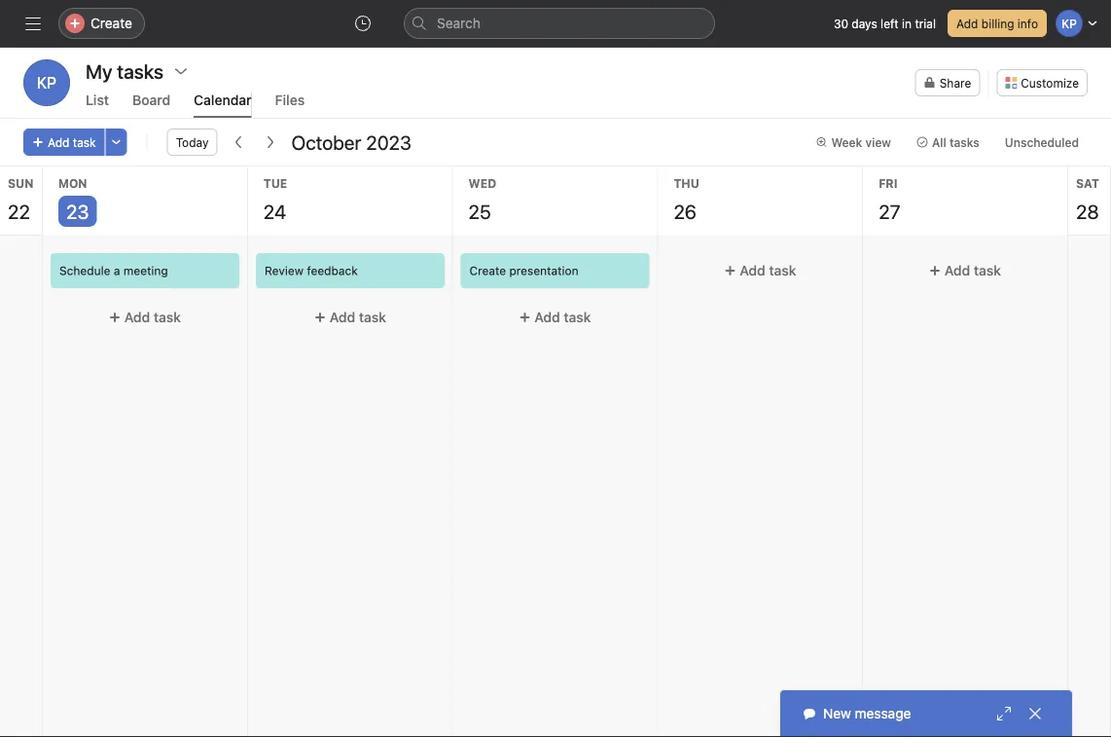 Task type: describe. For each thing, give the bounding box(es) containing it.
trial
[[916, 17, 937, 30]]

all tasks button
[[908, 129, 989, 156]]

26
[[674, 200, 697, 222]]

task for the add task button underneath presentation
[[564, 309, 592, 325]]

add billing info button
[[948, 10, 1048, 37]]

kp button
[[23, 59, 70, 106]]

add billing info
[[957, 17, 1039, 30]]

fri
[[879, 176, 898, 190]]

week view
[[832, 135, 892, 149]]

add for the add task button under feedback
[[330, 309, 355, 325]]

30
[[834, 17, 849, 30]]

all tasks
[[933, 135, 980, 149]]

create button
[[58, 8, 145, 39]]

list link
[[86, 92, 109, 118]]

add task button down 27
[[872, 253, 1060, 288]]

add task button down presentation
[[461, 300, 650, 335]]

add for the add task button over mon
[[48, 135, 70, 149]]

left
[[881, 17, 899, 30]]

add task for the add task button underneath presentation
[[535, 309, 592, 325]]

unscheduled
[[1006, 135, 1080, 149]]

show options image
[[173, 63, 189, 79]]

sat 28
[[1077, 176, 1100, 222]]

sun
[[8, 176, 34, 190]]

create for create presentation
[[470, 264, 506, 277]]

new message
[[824, 705, 912, 721]]

week
[[832, 135, 863, 149]]

view
[[866, 135, 892, 149]]

search
[[437, 15, 481, 31]]

mon
[[58, 176, 87, 190]]

mon 23
[[58, 176, 89, 222]]

tue
[[264, 176, 288, 190]]

feedback
[[307, 264, 358, 277]]

task for the add task button underneath 27
[[975, 262, 1002, 278]]

fri 27
[[879, 176, 901, 222]]

wed 25
[[469, 176, 497, 222]]

unscheduled button
[[997, 129, 1089, 156]]

sat
[[1077, 176, 1100, 190]]

calendar link
[[194, 92, 252, 118]]

tue 24
[[264, 176, 288, 222]]

today
[[176, 135, 209, 149]]

files link
[[275, 92, 305, 118]]

add task for the add task button underneath 27
[[945, 262, 1002, 278]]

share
[[940, 76, 972, 90]]

search list box
[[404, 8, 716, 39]]

add for the add task button underneath 26 at top right
[[740, 262, 766, 278]]

next week image
[[262, 134, 278, 150]]

thu 26
[[674, 176, 700, 222]]

a
[[114, 264, 120, 277]]

25
[[469, 200, 491, 222]]

week view button
[[807, 129, 901, 156]]

close image
[[1028, 706, 1044, 721]]



Task type: locate. For each thing, give the bounding box(es) containing it.
add
[[957, 17, 979, 30], [48, 135, 70, 149], [740, 262, 766, 278], [945, 262, 971, 278], [124, 309, 150, 325], [330, 309, 355, 325], [535, 309, 561, 325]]

add for the add task button underneath presentation
[[535, 309, 561, 325]]

info
[[1018, 17, 1039, 30]]

add task for the add task button underneath 26 at top right
[[740, 262, 797, 278]]

24
[[264, 200, 286, 222]]

board link
[[132, 92, 171, 118]]

history image
[[355, 16, 371, 31]]

schedule
[[59, 264, 111, 277]]

add task
[[48, 135, 96, 149], [740, 262, 797, 278], [945, 262, 1002, 278], [124, 309, 181, 325], [330, 309, 386, 325], [535, 309, 592, 325]]

calendar
[[194, 92, 252, 108]]

billing
[[982, 17, 1015, 30]]

meeting
[[124, 264, 168, 277]]

create up my tasks
[[91, 15, 132, 31]]

in
[[903, 17, 912, 30]]

add task button down meeting
[[51, 300, 239, 335]]

30 days left in trial
[[834, 17, 937, 30]]

expand sidebar image
[[25, 16, 41, 31]]

presentation
[[510, 264, 579, 277]]

add task button up mon
[[23, 129, 105, 156]]

october
[[292, 130, 362, 153]]

schedule a meeting
[[59, 264, 168, 277]]

search button
[[404, 8, 716, 39]]

create
[[91, 15, 132, 31], [470, 264, 506, 277]]

add for the add task button underneath meeting
[[124, 309, 150, 325]]

task for the add task button underneath meeting
[[154, 309, 181, 325]]

today button
[[167, 129, 218, 156]]

0 horizontal spatial create
[[91, 15, 132, 31]]

22
[[8, 200, 30, 222]]

27
[[879, 200, 901, 222]]

1 horizontal spatial create
[[470, 264, 506, 277]]

previous week image
[[231, 134, 247, 150]]

add inside "button"
[[957, 17, 979, 30]]

task for the add task button under feedback
[[359, 309, 386, 325]]

add task for the add task button underneath meeting
[[124, 309, 181, 325]]

task
[[73, 135, 96, 149], [769, 262, 797, 278], [975, 262, 1002, 278], [154, 309, 181, 325], [359, 309, 386, 325], [564, 309, 592, 325]]

kp
[[37, 74, 57, 92]]

all
[[933, 135, 947, 149]]

board
[[132, 92, 171, 108]]

share button
[[916, 69, 981, 96]]

add task for the add task button under feedback
[[330, 309, 386, 325]]

create inside popup button
[[91, 15, 132, 31]]

thu
[[674, 176, 700, 190]]

create for create
[[91, 15, 132, 31]]

wed
[[469, 176, 497, 190]]

task for the add task button underneath 26 at top right
[[769, 262, 797, 278]]

expand new message image
[[997, 706, 1013, 721]]

add task button down feedback
[[256, 300, 445, 335]]

create left presentation
[[470, 264, 506, 277]]

review
[[265, 264, 304, 277]]

list
[[86, 92, 109, 108]]

add task button
[[23, 129, 105, 156], [666, 253, 855, 288], [872, 253, 1060, 288], [51, 300, 239, 335], [256, 300, 445, 335], [461, 300, 650, 335]]

customize button
[[997, 69, 1089, 96]]

0 vertical spatial create
[[91, 15, 132, 31]]

files
[[275, 92, 305, 108]]

1 vertical spatial create
[[470, 264, 506, 277]]

october 2023
[[292, 130, 412, 153]]

28
[[1077, 200, 1100, 222]]

2023
[[366, 130, 412, 153]]

tasks
[[950, 135, 980, 149]]

add for the add task button underneath 27
[[945, 262, 971, 278]]

create presentation
[[470, 264, 579, 277]]

task for the add task button over mon
[[73, 135, 96, 149]]

my tasks
[[86, 59, 164, 82]]

days
[[852, 17, 878, 30]]

add task for the add task button over mon
[[48, 135, 96, 149]]

23
[[66, 200, 89, 222]]

more actions image
[[111, 136, 122, 148]]

sun 22
[[8, 176, 34, 222]]

customize
[[1022, 76, 1080, 90]]

review feedback
[[265, 264, 358, 277]]

add task button down 26 at top right
[[666, 253, 855, 288]]



Task type: vqa. For each thing, say whether or not it's contained in the screenshot.
The History Image
yes



